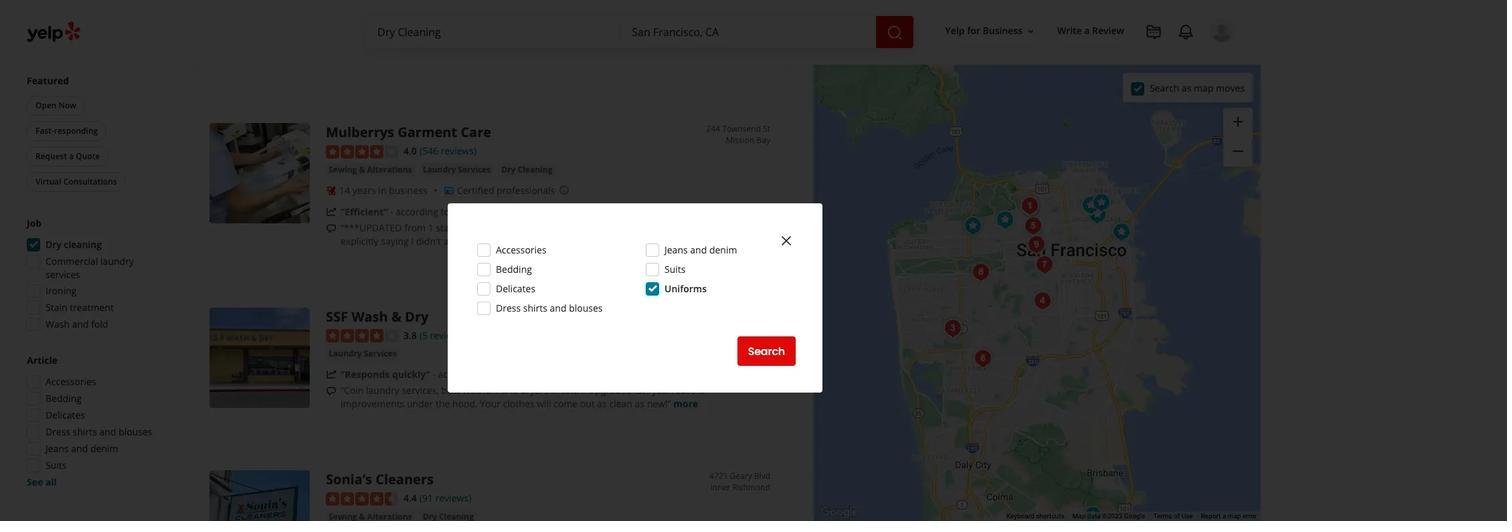 Task type: describe. For each thing, give the bounding box(es) containing it.
fast-responding button
[[27, 121, 107, 141]]

ssf wash & dry
[[326, 308, 429, 326]]

map region
[[705, 47, 1391, 521]]

4721 geary blvd inner richmond
[[709, 471, 770, 494]]

dry up commercial at the left of the page
[[46, 238, 61, 251]]

group containing job
[[23, 217, 166, 335]]

laundry services for laundry services link to the left laundry services 'button'
[[329, 348, 397, 360]]

yelp
[[945, 24, 965, 37]]

open now button
[[27, 96, 85, 116]]

sonia's cleaners
[[326, 471, 434, 489]]

blouses inside group
[[119, 426, 152, 438]]

voicemail,…"
[[684, 235, 738, 247]]

a up gave
[[571, 221, 576, 234]]

"when
[[341, 37, 369, 50]]

(546 reviews)
[[420, 145, 477, 157]]

me
[[577, 235, 591, 247]]

"efficient" for - according to 1 user
[[341, 21, 388, 34]]

- up services,
[[432, 368, 436, 381]]

blvd
[[754, 471, 770, 482]]

knowing
[[645, 37, 682, 50]]

last
[[634, 384, 649, 397]]

0 vertical spatial in
[[378, 184, 387, 197]]

divisadero heights cleaner image
[[1020, 213, 1047, 240]]

i right 'if'
[[457, 37, 459, 50]]

job
[[27, 217, 42, 230]]

business
[[389, 184, 427, 197]]

all inside the "when i came in, i asked if i could have my clothes done the next day, knowing this was a huge request. the man was so kind and said he could do it! i will refer them to all future…"
[[659, 50, 669, 63]]

sewing & alterations
[[329, 164, 412, 175]]

request a quote
[[35, 151, 100, 162]]

google image
[[817, 504, 861, 521]]

(546
[[420, 145, 438, 157]]

of inside "***updated from 1 star to 4 stars** - after leaving a voicemail for the systems manager explicitly saying i didn't approve of the work, she gave me a call back and left a voicemail,…"
[[482, 235, 491, 247]]

for inside button
[[967, 24, 980, 37]]

"responds quickly" - according to 1 user
[[341, 368, 521, 381]]

see
[[27, 476, 43, 489]]

sonia's cleaners image
[[209, 471, 310, 521]]

reviews) for mulberrys garment care
[[441, 145, 477, 157]]

dry cleaning
[[501, 164, 552, 175]]

0 horizontal spatial as
[[597, 398, 607, 411]]

according for - according to 37 users
[[396, 205, 438, 218]]

voicemail
[[579, 221, 620, 234]]

geary
[[730, 471, 752, 482]]

i inside "***updated from 1 star to 4 stars** - after leaving a voicemail for the systems manager explicitly saying i didn't approve of the work, she gave me a call back and left a voicemail,…"
[[411, 235, 414, 247]]

"responds
[[341, 368, 390, 381]]

treatment
[[70, 301, 114, 314]]

work,
[[510, 235, 534, 247]]

stain treatment
[[46, 301, 114, 314]]

1 vertical spatial was
[[420, 50, 437, 63]]

dry cleaning link
[[499, 163, 555, 177]]

st
[[763, 123, 770, 135]]

stars**
[[474, 221, 506, 234]]

0 vertical spatial user
[[460, 21, 479, 34]]

to inside "***updated from 1 star to 4 stars** - after leaving a voicemail for the systems manager explicitly saying i didn't approve of the work, she gave me a call back and left a voicemail,…"
[[455, 221, 464, 234]]

article
[[27, 354, 58, 367]]

"coin
[[341, 384, 364, 397]]

denim inside search 'dialog'
[[709, 244, 737, 256]]

dress inside group
[[46, 426, 70, 438]]

map for error
[[1228, 513, 1241, 520]]

of inside "coin laundry services, best washers and dryers in town. upgraded last year. lot's of improvements under the hood. your clothes will come out as clean as new!"
[[699, 384, 708, 397]]

my
[[512, 37, 525, 50]]

ssf wash & dry image
[[1080, 503, 1106, 521]]

after
[[514, 221, 535, 234]]

so
[[439, 50, 449, 63]]

selena judy bridal image
[[1084, 201, 1111, 228]]

done
[[561, 37, 584, 50]]

(91 reviews) link
[[420, 491, 471, 506]]

14
[[339, 184, 350, 197]]

- down '14 years in business' on the left of page
[[390, 205, 393, 218]]

1 horizontal spatial &
[[391, 308, 402, 326]]

0 vertical spatial group
[[1223, 108, 1253, 167]]

0 horizontal spatial bedding
[[46, 392, 82, 405]]

dryers
[[520, 384, 548, 397]]

- up the came
[[390, 21, 393, 34]]

4
[[467, 221, 472, 234]]

dry inside button
[[501, 164, 516, 175]]

certified professionals
[[457, 184, 555, 197]]

3.8
[[404, 329, 417, 342]]

dry cleaning
[[46, 238, 102, 251]]

moves
[[1216, 81, 1245, 94]]

for inside "***updated from 1 star to 4 stars** - after leaving a voicemail for the systems manager explicitly saying i didn't approve of the work, she gave me a call back and left a voicemail,…"
[[622, 221, 635, 234]]

dry up 3.8 link
[[405, 308, 429, 326]]

toni cleaners image
[[1031, 252, 1058, 278]]

refer
[[599, 50, 620, 63]]

man
[[398, 50, 418, 63]]

laundry services button for top laundry services link
[[420, 163, 493, 177]]

kind
[[452, 50, 471, 63]]

services for top laundry services link
[[458, 164, 491, 175]]

error
[[1243, 513, 1257, 520]]

commercial
[[46, 255, 98, 268]]

1 filter dry cleaning
[[27, 28, 73, 53]]

0 vertical spatial was
[[703, 37, 720, 50]]

3.8 star rating image
[[326, 330, 398, 343]]

map data ©2023 google
[[1073, 513, 1145, 520]]

1 horizontal spatial as
[[635, 398, 645, 411]]

a inside button
[[69, 151, 74, 162]]

ssf
[[326, 308, 348, 326]]

featured
[[27, 74, 69, 87]]

yelp for business
[[945, 24, 1023, 37]]

consultations
[[63, 176, 117, 187]]

care
[[461, 123, 491, 141]]

a right the report on the bottom right of page
[[1223, 513, 1226, 520]]

shortcuts
[[1036, 513, 1065, 520]]

the inside "coin laundry services, best washers and dryers in town. upgraded last year. lot's of improvements under the hood. your clothes will come out as clean as new!"
[[436, 398, 450, 411]]

fast-responding
[[35, 125, 98, 137]]

featured group
[[24, 74, 166, 195]]

quote
[[76, 151, 100, 162]]

2 horizontal spatial as
[[1182, 81, 1192, 94]]

2 vertical spatial according
[[438, 368, 481, 381]]

if
[[449, 37, 454, 50]]

laundry services button for laundry services link to the left
[[326, 348, 399, 361]]

& inside button
[[359, 164, 365, 175]]

best
[[441, 384, 460, 397]]

users
[[465, 205, 489, 218]]

use
[[1182, 513, 1193, 520]]

more link for "coin laundry services, best washers and dryers in town. upgraded last year. lot's of improvements under the hood. your clothes will come out as clean as new!"
[[673, 398, 698, 411]]

zoom out image
[[1230, 143, 1246, 159]]

reviews) for ssf wash & dry
[[430, 329, 466, 342]]

244
[[706, 123, 720, 135]]

the
[[379, 50, 395, 63]]

open now
[[35, 100, 76, 111]]

©2023
[[1102, 513, 1123, 520]]

laundry for laundry services link to the left
[[329, 348, 362, 360]]

washers
[[463, 384, 499, 397]]

ocean dry cleaning image
[[970, 345, 997, 372]]

all inside group
[[45, 476, 57, 489]]

wash and fold
[[46, 318, 108, 331]]

16 speech v2 image for ssf wash & dry
[[326, 386, 337, 397]]

reviews) for sonia's cleaners
[[435, 492, 471, 505]]

year.
[[652, 384, 673, 397]]

1 vertical spatial could
[[526, 50, 550, 63]]

1 horizontal spatial user
[[502, 368, 521, 381]]

4721
[[709, 471, 728, 482]]

request
[[35, 151, 67, 162]]

16 parking v2 image
[[444, 1, 454, 11]]

1 vertical spatial delicates
[[46, 409, 85, 422]]

4 star rating image
[[326, 145, 398, 158]]

"***updated from 1 star to 4 stars** - after leaving a voicemail for the systems manager explicitly saying i didn't approve of the work, she gave me a call back and left a voicemail,…"
[[341, 221, 738, 247]]

16 certified professionals v2 image
[[444, 185, 454, 196]]

come
[[554, 398, 578, 411]]

report a map error
[[1201, 513, 1257, 520]]

jeans inside search 'dialog'
[[665, 244, 688, 256]]

more link for "when i came in, i asked if i could have my clothes done the next day, knowing this was a huge request. the man was so kind and said he could do it! i will refer them to all future…"
[[712, 50, 737, 63]]

gave
[[554, 235, 575, 247]]

virtual
[[35, 176, 61, 187]]

1 horizontal spatial wash
[[352, 308, 388, 326]]

close image
[[778, 233, 794, 249]]

0 horizontal spatial wash
[[46, 318, 70, 331]]

i left the came
[[372, 37, 374, 50]]

fast-
[[35, 125, 54, 137]]

0 vertical spatial laundry services link
[[420, 163, 493, 177]]

next
[[603, 37, 622, 50]]

richmond
[[732, 482, 770, 494]]

report a map error link
[[1201, 513, 1257, 520]]

sonia's cleaners link
[[326, 471, 434, 489]]

laundry for commercial
[[100, 255, 134, 268]]

dry inside 1 filter dry cleaning
[[27, 41, 40, 53]]

dress shirts and blouses inside group
[[46, 426, 152, 438]]

laundry services for laundry services 'button' associated with top laundry services link
[[423, 164, 491, 175]]



Task type: vqa. For each thing, say whether or not it's contained in the screenshot.
'Refer'
yes



Task type: locate. For each thing, give the bounding box(es) containing it.
laundry right commercial at the left of the page
[[100, 255, 134, 268]]

search
[[1150, 81, 1179, 94], [748, 344, 785, 359]]

systems
[[654, 221, 689, 234]]

- inside "***updated from 1 star to 4 stars** - after leaving a voicemail for the systems manager explicitly saying i didn't approve of the work, she gave me a call back and left a voicemail,…"
[[508, 221, 511, 234]]

group
[[1223, 108, 1253, 167], [23, 217, 166, 335], [23, 354, 166, 489]]

future…"
[[672, 50, 709, 63]]

more link
[[712, 50, 737, 63], [673, 398, 698, 411]]

0 horizontal spatial map
[[1194, 81, 1214, 94]]

1 horizontal spatial all
[[659, 50, 669, 63]]

manager
[[692, 221, 731, 234]]

laundry inside commercial laundry services
[[100, 255, 134, 268]]

1 vertical spatial jeans and denim
[[46, 442, 118, 455]]

zoom in image
[[1230, 114, 1246, 130]]

1 vertical spatial according
[[396, 205, 438, 218]]

laundry down the 3.8 star rating image
[[329, 348, 362, 360]]

write a review link
[[1052, 19, 1130, 43]]

clothes
[[528, 37, 559, 50], [503, 398, 534, 411]]

as down last
[[635, 398, 645, 411]]

1 vertical spatial laundry
[[366, 384, 399, 397]]

was right this
[[703, 37, 720, 50]]

will inside the "when i came in, i asked if i could have my clothes done the next day, knowing this was a huge request. the man was so kind and said he could do it! i will refer them to all future…"
[[582, 50, 596, 63]]

0 vertical spatial bedding
[[496, 263, 532, 276]]

0 vertical spatial clothes
[[528, 37, 559, 50]]

16 speech v2 image left "coin
[[326, 386, 337, 397]]

16 speech v2 image for mulberrys garment care
[[326, 223, 337, 234]]

clothes inside the "when i came in, i asked if i could have my clothes done the next day, knowing this was a huge request. the man was so kind and said he could do it! i will refer them to all future…"
[[528, 37, 559, 50]]

will down dryers
[[537, 398, 551, 411]]

1 vertical spatial suits
[[46, 459, 67, 472]]

0 vertical spatial jeans
[[665, 244, 688, 256]]

0 vertical spatial blouses
[[569, 302, 603, 315]]

laundry up improvements
[[366, 384, 399, 397]]

mulberrys
[[326, 123, 394, 141]]

0 horizontal spatial &
[[359, 164, 365, 175]]

could up kind
[[462, 37, 486, 50]]

search for search as map moves
[[1150, 81, 1179, 94]]

map
[[1073, 513, 1086, 520]]

2 vertical spatial group
[[23, 354, 166, 489]]

0 horizontal spatial all
[[45, 476, 57, 489]]

could
[[462, 37, 486, 50], [526, 50, 550, 63]]

laundry for "coin
[[366, 384, 399, 397]]

ironing
[[46, 284, 77, 297]]

a right "left"
[[677, 235, 682, 247]]

1 vertical spatial blouses
[[119, 426, 152, 438]]

0 horizontal spatial services
[[364, 348, 397, 360]]

he
[[512, 50, 523, 63]]

a inside the "when i came in, i asked if i could have my clothes done the next day, knowing this was a huge request. the man was so kind and said he could do it! i will refer them to all future…"
[[722, 37, 727, 50]]

1 "efficient" from the top
[[341, 21, 388, 34]]

delicates inside search 'dialog'
[[496, 282, 535, 295]]

1 up 'if'
[[452, 21, 457, 34]]

1 horizontal spatial delicates
[[496, 282, 535, 295]]

1 vertical spatial search
[[748, 344, 785, 359]]

1 inside "***updated from 1 star to 4 stars** - after leaving a voicemail for the systems manager explicitly saying i didn't approve of the work, she gave me a call back and left a voicemail,…"
[[428, 221, 434, 234]]

1 vertical spatial clothes
[[503, 398, 534, 411]]

group containing article
[[23, 354, 166, 489]]

jeans down systems
[[665, 244, 688, 256]]

services
[[458, 164, 491, 175], [364, 348, 397, 360]]

0 vertical spatial dress shirts and blouses
[[496, 302, 603, 315]]

0 vertical spatial denim
[[709, 244, 737, 256]]

clothes inside "coin laundry services, best washers and dryers in town. upgraded last year. lot's of improvements under the hood. your clothes will come out as clean as new!"
[[503, 398, 534, 411]]

search as map moves
[[1150, 81, 1245, 94]]

seymour's fashions custom tailors image
[[1088, 189, 1115, 216]]

and inside "***updated from 1 star to 4 stars** - after leaving a voicemail for the systems manager explicitly saying i didn't approve of the work, she gave me a call back and left a voicemail,…"
[[641, 235, 658, 247]]

aleksandrad fashion and design image
[[992, 207, 1019, 234]]

data
[[1087, 513, 1101, 520]]

1 vertical spatial laundry services link
[[326, 348, 399, 361]]

was
[[703, 37, 720, 50], [420, 50, 437, 63]]

1 horizontal spatial laundry services button
[[420, 163, 493, 177]]

map left the error
[[1228, 513, 1241, 520]]

0 vertical spatial services
[[458, 164, 491, 175]]

townsend
[[722, 123, 761, 135]]

clothes up do
[[528, 37, 559, 50]]

0 horizontal spatial for
[[622, 221, 635, 234]]

more link down the huge
[[712, 50, 737, 63]]

projects image
[[1146, 24, 1162, 40]]

services for laundry services link to the left
[[364, 348, 397, 360]]

laundry inside "coin laundry services, best washers and dryers in town. upgraded last year. lot's of improvements under the hood. your clothes will come out as clean as new!"
[[366, 384, 399, 397]]

user
[[460, 21, 479, 34], [502, 368, 521, 381]]

1 vertical spatial user
[[502, 368, 521, 381]]

0 horizontal spatial laundry
[[100, 255, 134, 268]]

suits up 'uniforms'
[[665, 263, 686, 276]]

the inside the "when i came in, i asked if i could have my clothes done the next day, knowing this was a huge request. the man was so kind and said he could do it! i will refer them to all future…"
[[586, 37, 600, 50]]

0 horizontal spatial laundry services link
[[326, 348, 399, 361]]

1 vertical spatial more link
[[673, 398, 698, 411]]

reviews) right (91
[[435, 492, 471, 505]]

-
[[390, 21, 393, 34], [390, 205, 393, 218], [508, 221, 511, 234], [432, 368, 436, 381]]

cleaning
[[518, 164, 552, 175]]

accessories inside group
[[46, 375, 96, 388]]

1 vertical spatial of
[[699, 384, 708, 397]]

cleaning up commercial at the left of the page
[[64, 238, 102, 251]]

2 16 trending v2 image from the top
[[326, 370, 337, 380]]

a
[[1084, 24, 1090, 37], [722, 37, 727, 50], [69, 151, 74, 162], [571, 221, 576, 234], [594, 235, 599, 247], [677, 235, 682, 247], [1223, 513, 1226, 520]]

None search field
[[367, 16, 916, 48]]

2 16 speech v2 image from the top
[[326, 386, 337, 397]]

1 vertical spatial laundry
[[329, 348, 362, 360]]

(91 reviews)
[[420, 492, 471, 505]]

4.4 star rating image
[[326, 493, 398, 506]]

bedding
[[496, 263, 532, 276], [46, 392, 82, 405]]

search inside button
[[748, 344, 785, 359]]

filter
[[35, 28, 58, 41]]

wash up the 3.8 star rating image
[[352, 308, 388, 326]]

according up in,
[[396, 21, 438, 34]]

1 vertical spatial group
[[23, 217, 166, 335]]

sonia's cleaners image
[[960, 213, 987, 240], [960, 213, 987, 240]]

2 vertical spatial of
[[1174, 513, 1180, 520]]

delicates down "work,"
[[496, 282, 535, 295]]

dry down filter
[[27, 41, 40, 53]]

0 vertical spatial suits
[[665, 263, 686, 276]]

"efficient" for - according to 37 users
[[341, 205, 388, 218]]

16 trending v2 image left "responds
[[326, 370, 337, 380]]

all down knowing
[[659, 50, 669, 63]]

have
[[488, 37, 509, 50]]

"efficient" up "when
[[341, 21, 388, 34]]

jeans and denim up 'see all'
[[46, 442, 118, 455]]

0 vertical spatial shirts
[[523, 302, 547, 315]]

suits up 'see all'
[[46, 459, 67, 472]]

for up back at the left top
[[622, 221, 635, 234]]

bedding down article
[[46, 392, 82, 405]]

- left after
[[508, 221, 511, 234]]

1 vertical spatial laundry services
[[329, 348, 397, 360]]

mulberrys garment care image
[[209, 123, 310, 224], [1108, 219, 1135, 246], [1108, 219, 1135, 246]]

1 horizontal spatial jeans and denim
[[665, 244, 737, 256]]

map for moves
[[1194, 81, 1214, 94]]

1 horizontal spatial search
[[1150, 81, 1179, 94]]

1 horizontal spatial jeans
[[665, 244, 688, 256]]

martini cleaners image
[[1023, 232, 1050, 258]]

1 horizontal spatial was
[[703, 37, 720, 50]]

0 horizontal spatial was
[[420, 50, 437, 63]]

virtual consultations button
[[27, 172, 126, 192]]

jeans up 'see all'
[[46, 442, 69, 455]]

more link down lot's
[[673, 398, 698, 411]]

to up washers
[[483, 368, 492, 381]]

0 vertical spatial dress
[[496, 302, 521, 315]]

1 vertical spatial more
[[673, 398, 698, 411]]

0 horizontal spatial in
[[378, 184, 387, 197]]

0 horizontal spatial jeans
[[46, 442, 69, 455]]

dress shirts and blouses inside search 'dialog'
[[496, 302, 603, 315]]

delicates down article
[[46, 409, 85, 422]]

sunset laundry & cleaner image
[[968, 259, 995, 286]]

16 speech v2 image down 16 years in business v2 "icon"
[[326, 223, 337, 234]]

a right me
[[594, 235, 599, 247]]

to left 4
[[455, 221, 464, 234]]

as right 'out'
[[597, 398, 607, 411]]

all seasons cleaners image
[[940, 315, 966, 342]]

more for "when i came in, i asked if i could have my clothes done the next day, knowing this was a huge request. the man was so kind and said he could do it! i will refer them to all future…"
[[712, 50, 737, 63]]

0 vertical spatial more link
[[712, 50, 737, 63]]

(546 reviews) link
[[420, 143, 477, 158]]

according
[[396, 21, 438, 34], [396, 205, 438, 218], [438, 368, 481, 381]]

a left the huge
[[722, 37, 727, 50]]

laundry services button down (546 reviews)
[[420, 163, 493, 177]]

user up "coin laundry services, best washers and dryers in town. upgraded last year. lot's of improvements under the hood. your clothes will come out as clean as new!"
[[502, 368, 521, 381]]

1 vertical spatial &
[[391, 308, 402, 326]]

jeans and denim inside search 'dialog'
[[665, 244, 737, 256]]

user up kind
[[460, 21, 479, 34]]

16 speech v2 image
[[326, 223, 337, 234], [326, 386, 337, 397]]

0 vertical spatial 16 trending v2 image
[[326, 207, 337, 217]]

all right see
[[45, 476, 57, 489]]

1 horizontal spatial denim
[[709, 244, 737, 256]]

terms of use
[[1153, 513, 1193, 520]]

to up 'if'
[[441, 21, 450, 34]]

37
[[452, 205, 463, 218]]

0 horizontal spatial dress shirts and blouses
[[46, 426, 152, 438]]

notifications image
[[1178, 24, 1194, 40]]

laundry services down (546 reviews)
[[423, 164, 491, 175]]

more for "coin laundry services, best washers and dryers in town. upgraded last year. lot's of improvements under the hood. your clothes will come out as clean as new!"
[[673, 398, 698, 411]]

dress
[[496, 302, 521, 315], [46, 426, 70, 438]]

16 trending v2 image for "efficient"
[[326, 207, 337, 217]]

of down stars**
[[482, 235, 491, 247]]

dress inside search 'dialog'
[[496, 302, 521, 315]]

1 16 trending v2 image from the top
[[326, 207, 337, 217]]

0 horizontal spatial laundry
[[329, 348, 362, 360]]

services
[[46, 268, 80, 281]]

0 horizontal spatial jeans and denim
[[46, 442, 118, 455]]

0 horizontal spatial denim
[[90, 442, 118, 455]]

laundry down (546 reviews)
[[423, 164, 456, 175]]

1 horizontal spatial will
[[582, 50, 596, 63]]

(5
[[420, 329, 428, 342]]

laundry
[[423, 164, 456, 175], [329, 348, 362, 360]]

accessories inside search 'dialog'
[[496, 244, 547, 256]]

"coin laundry services, best washers and dryers in town. upgraded last year. lot's of improvements under the hood. your clothes will come out as clean as new!"
[[341, 384, 708, 411]]

for right yelp
[[967, 24, 980, 37]]

of right lot's
[[699, 384, 708, 397]]

laundry
[[100, 255, 134, 268], [366, 384, 399, 397]]

1 horizontal spatial bedding
[[496, 263, 532, 276]]

report
[[1201, 513, 1221, 520]]

0 horizontal spatial could
[[462, 37, 486, 50]]

star
[[436, 221, 453, 234]]

was down asked
[[420, 50, 437, 63]]

0 horizontal spatial user
[[460, 21, 479, 34]]

0 horizontal spatial accessories
[[46, 375, 96, 388]]

didn't
[[416, 235, 441, 247]]

and inside the "when i came in, i asked if i could have my clothes done the next day, knowing this was a huge request. the man was so kind and said he could do it! i will refer them to all future…"
[[473, 50, 490, 63]]

alterations
[[367, 164, 412, 175]]

dry up certified professionals
[[501, 164, 516, 175]]

suits inside group
[[46, 459, 67, 472]]

1 vertical spatial all
[[45, 476, 57, 489]]

1 vertical spatial denim
[[90, 442, 118, 455]]

a left quote
[[69, 151, 74, 162]]

according up best
[[438, 368, 481, 381]]

16 years in business v2 image
[[326, 185, 337, 196]]

reviews) down care
[[441, 145, 477, 157]]

dry cleaning button
[[499, 163, 555, 177]]

4.0 link
[[404, 143, 417, 158]]

novella bridal image
[[1078, 192, 1104, 219]]

1 horizontal spatial services
[[458, 164, 491, 175]]

1 vertical spatial services
[[364, 348, 397, 360]]

16 trending v2 image down 16 years in business v2 "icon"
[[326, 207, 337, 217]]

services down the 3.8 star rating image
[[364, 348, 397, 360]]

1 inside 1 filter dry cleaning
[[27, 28, 32, 41]]

accessories down article
[[46, 375, 96, 388]]

1 vertical spatial bedding
[[46, 392, 82, 405]]

1 horizontal spatial more link
[[712, 50, 737, 63]]

wash
[[352, 308, 388, 326], [46, 318, 70, 331]]

"efficient"
[[341, 21, 388, 34], [341, 205, 388, 218]]

delicates
[[496, 282, 535, 295], [46, 409, 85, 422]]

to inside the "when i came in, i asked if i could have my clothes done the next day, knowing this was a huge request. the man was so kind and said he could do it! i will refer them to all future…"
[[648, 50, 657, 63]]

1 vertical spatial "efficient"
[[341, 205, 388, 218]]

blouses inside search 'dialog'
[[569, 302, 603, 315]]

1 horizontal spatial suits
[[665, 263, 686, 276]]

i down from
[[411, 235, 414, 247]]

could right he
[[526, 50, 550, 63]]

suits
[[665, 263, 686, 276], [46, 459, 67, 472]]

1 vertical spatial dress
[[46, 426, 70, 438]]

1 horizontal spatial laundry
[[423, 164, 456, 175]]

16 trending v2 image
[[326, 207, 337, 217], [326, 370, 337, 380]]

1 vertical spatial dress shirts and blouses
[[46, 426, 152, 438]]

1 horizontal spatial more
[[712, 50, 737, 63]]

laundry services link down the 3.8 star rating image
[[326, 348, 399, 361]]

2 horizontal spatial of
[[1174, 513, 1180, 520]]

the up back at the left top
[[637, 221, 652, 234]]

(5 reviews) link
[[420, 328, 466, 343]]

veteran's deluxe cleaners image
[[1017, 193, 1043, 220], [1017, 193, 1043, 220]]

upgraded
[[588, 384, 632, 397]]

them
[[622, 50, 645, 63]]

certified
[[457, 184, 494, 197]]

in right years
[[378, 184, 387, 197]]

0 vertical spatial reviews)
[[441, 145, 477, 157]]

sea breeze cleaners image
[[1029, 288, 1056, 315]]

info icon image
[[516, 0, 526, 11], [516, 0, 526, 11], [559, 185, 570, 195], [559, 185, 570, 195]]

search image
[[887, 24, 903, 41]]

laundry for top laundry services link
[[423, 164, 456, 175]]

a inside "link"
[[1084, 24, 1090, 37]]

will right it!
[[582, 50, 596, 63]]

bedding down "work,"
[[496, 263, 532, 276]]

in up the come
[[551, 384, 559, 397]]

reviews) right (5
[[430, 329, 466, 342]]

the down best
[[436, 398, 450, 411]]

a right write
[[1084, 24, 1090, 37]]

0 vertical spatial according
[[396, 21, 438, 34]]

0 vertical spatial jeans and denim
[[665, 244, 737, 256]]

town.
[[561, 384, 586, 397]]

16 trending v2 image for "responds
[[326, 370, 337, 380]]

denim
[[709, 244, 737, 256], [90, 442, 118, 455]]

2 "efficient" from the top
[[341, 205, 388, 218]]

laundry services link down (546 reviews)
[[420, 163, 493, 177]]

244 townsend st mission bay
[[706, 123, 770, 146]]

commercial laundry services
[[46, 255, 134, 281]]

1 left star
[[428, 221, 434, 234]]

user actions element
[[935, 17, 1253, 99]]

stain
[[46, 301, 67, 314]]

dry
[[27, 41, 40, 53], [501, 164, 516, 175], [46, 238, 61, 251], [405, 308, 429, 326]]

0 vertical spatial will
[[582, 50, 596, 63]]

0 horizontal spatial will
[[537, 398, 551, 411]]

cleaning
[[42, 41, 73, 53], [64, 238, 102, 251]]

and inside "coin laundry services, best washers and dryers in town. upgraded last year. lot's of improvements under the hood. your clothes will come out as clean as new!"
[[501, 384, 518, 397]]

"efficient" up ""***updated"
[[341, 205, 388, 218]]

laundry services button
[[420, 163, 493, 177], [326, 348, 399, 361]]

wash down the "stain"
[[46, 318, 70, 331]]

this
[[684, 37, 700, 50]]

services up certified
[[458, 164, 491, 175]]

1 vertical spatial in
[[551, 384, 559, 397]]

of left use at bottom right
[[1174, 513, 1180, 520]]

terms
[[1153, 513, 1172, 520]]

the left the next
[[586, 37, 600, 50]]

the down stars**
[[493, 235, 508, 247]]

do
[[552, 50, 564, 63]]

to down knowing
[[648, 50, 657, 63]]

0 horizontal spatial laundry services
[[329, 348, 397, 360]]

she
[[537, 235, 552, 247]]

services,
[[402, 384, 439, 397]]

1 vertical spatial for
[[622, 221, 635, 234]]

search dialog
[[0, 0, 1507, 521]]

16 chevron down v2 image
[[1025, 26, 1036, 37]]

under
[[407, 398, 433, 411]]

1 left filter
[[27, 28, 32, 41]]

i right in,
[[416, 37, 418, 50]]

map left moves
[[1194, 81, 1214, 94]]

i right it!
[[577, 50, 579, 63]]

14 years in business
[[339, 184, 427, 197]]

0 horizontal spatial dress
[[46, 426, 70, 438]]

laundry services button down the 3.8 star rating image
[[326, 348, 399, 361]]

garment
[[398, 123, 457, 141]]

1 16 speech v2 image from the top
[[326, 223, 337, 234]]

1 horizontal spatial laundry services
[[423, 164, 491, 175]]

will inside "coin laundry services, best washers and dryers in town. upgraded last year. lot's of improvements under the hood. your clothes will come out as clean as new!"
[[537, 398, 551, 411]]

1 horizontal spatial laundry
[[366, 384, 399, 397]]

0 vertical spatial could
[[462, 37, 486, 50]]

virtual consultations
[[35, 176, 117, 187]]

ssf wash & dry image
[[209, 308, 310, 408]]

search for search
[[748, 344, 785, 359]]

improvements
[[341, 398, 404, 411]]

0 vertical spatial for
[[967, 24, 980, 37]]

jeans and denim down 'manager'
[[665, 244, 737, 256]]

approve
[[444, 235, 480, 247]]

accessories down after
[[496, 244, 547, 256]]

shirts inside search 'dialog'
[[523, 302, 547, 315]]

lot's
[[676, 384, 696, 397]]

1 vertical spatial will
[[537, 398, 551, 411]]

blouses
[[569, 302, 603, 315], [119, 426, 152, 438]]

professionals
[[497, 184, 555, 197]]

1 up washers
[[494, 368, 500, 381]]

1 vertical spatial 16 speech v2 image
[[326, 386, 337, 397]]

in inside "coin laundry services, best washers and dryers in town. upgraded last year. lot's of improvements under the hood. your clothes will come out as clean as new!"
[[551, 384, 559, 397]]

according up from
[[396, 205, 438, 218]]

to left the 37
[[441, 205, 450, 218]]

bedding inside search 'dialog'
[[496, 263, 532, 276]]

clothes down dryers
[[503, 398, 534, 411]]

request a quote button
[[27, 147, 109, 167]]

1 vertical spatial cleaning
[[64, 238, 102, 251]]

suits inside search 'dialog'
[[665, 263, 686, 276]]

of
[[482, 235, 491, 247], [699, 384, 708, 397], [1174, 513, 1180, 520]]

shirts inside group
[[73, 426, 97, 438]]

mulberrys garment care
[[326, 123, 491, 141]]

more down the huge
[[712, 50, 737, 63]]

more down lot's
[[673, 398, 698, 411]]

0 vertical spatial map
[[1194, 81, 1214, 94]]

1 horizontal spatial blouses
[[569, 302, 603, 315]]

cleaning inside 1 filter dry cleaning
[[42, 41, 73, 53]]

jeans
[[665, 244, 688, 256], [46, 442, 69, 455]]

according for - according to 1 user
[[396, 21, 438, 34]]

0 vertical spatial more
[[712, 50, 737, 63]]

0 vertical spatial delicates
[[496, 282, 535, 295]]

cleaning down filter
[[42, 41, 73, 53]]

hood.
[[452, 398, 478, 411]]

0 vertical spatial laundry
[[100, 255, 134, 268]]

0 horizontal spatial more
[[673, 398, 698, 411]]

as left moves
[[1182, 81, 1192, 94]]

leaving
[[538, 221, 569, 234]]



